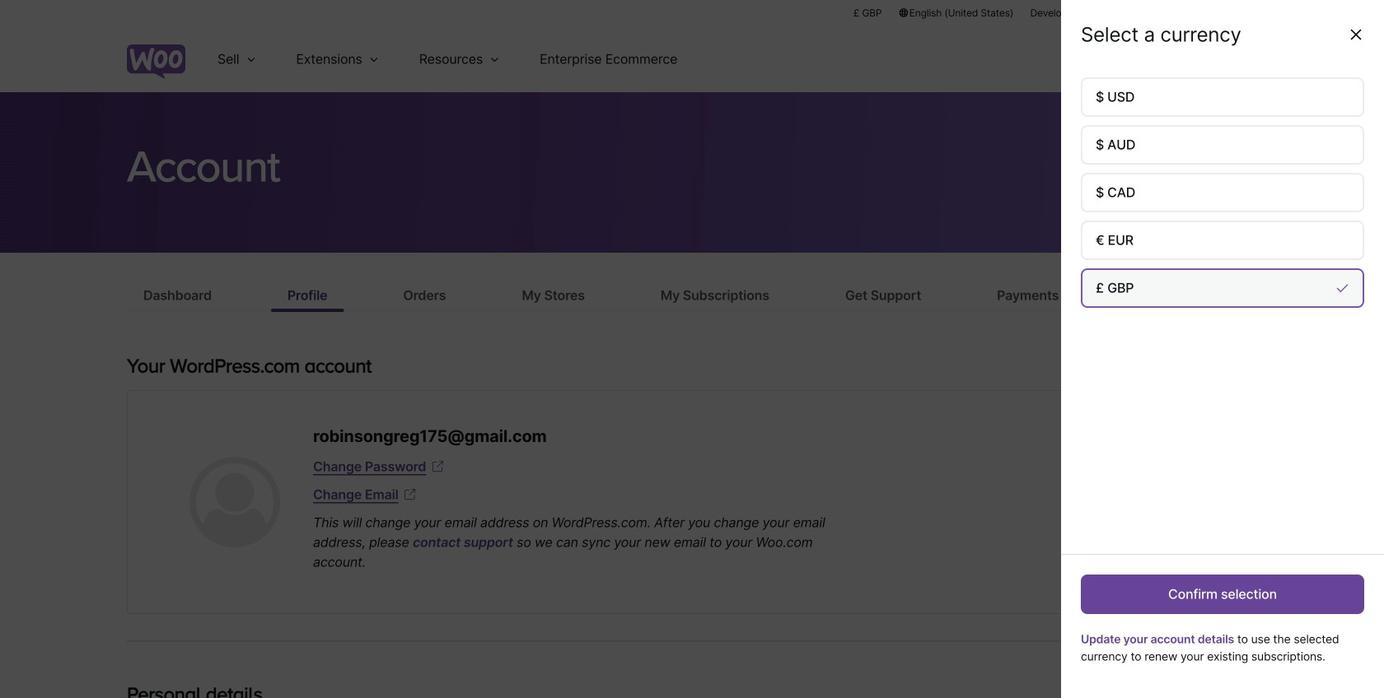 Task type: locate. For each thing, give the bounding box(es) containing it.
open account menu image
[[1231, 46, 1258, 73]]

search image
[[1189, 46, 1216, 73]]

external link image
[[430, 459, 446, 476], [402, 487, 418, 504]]

1 horizontal spatial external link image
[[430, 459, 446, 476]]

0 horizontal spatial external link image
[[402, 487, 418, 504]]



Task type: vqa. For each thing, say whether or not it's contained in the screenshot.
Close Selector image
yes



Task type: describe. For each thing, give the bounding box(es) containing it.
1 vertical spatial external link image
[[402, 487, 418, 504]]

close selector image
[[1348, 26, 1365, 43]]

service navigation menu element
[[1160, 33, 1258, 86]]

gravatar image image
[[190, 457, 280, 548]]

0 vertical spatial external link image
[[430, 459, 446, 476]]



